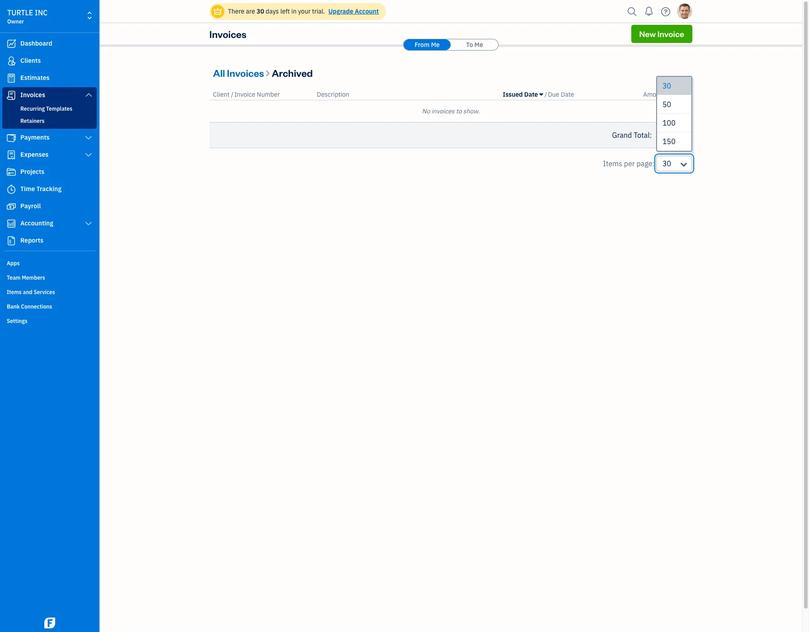 Task type: locate. For each thing, give the bounding box(es) containing it.
date left caretdown icon
[[524, 90, 538, 99]]

project image
[[6, 168, 17, 177]]

2 vertical spatial chevron large down image
[[84, 220, 93, 228]]

date
[[524, 90, 538, 99], [561, 90, 574, 99]]

chevron large down image
[[84, 91, 93, 99], [84, 152, 93, 159], [84, 220, 93, 228]]

services
[[34, 289, 55, 296]]

0 vertical spatial items
[[603, 159, 622, 168]]

1 horizontal spatial /
[[545, 90, 547, 99]]

items per page:
[[603, 159, 655, 168]]

usd
[[677, 132, 689, 140]]

chevron large down image up the reports link at the top left
[[84, 220, 93, 228]]

your
[[298, 7, 311, 15]]

invoice down go to help image
[[658, 28, 684, 39]]

client image
[[6, 57, 17, 66]]

0 horizontal spatial me
[[431, 41, 440, 49]]

1 horizontal spatial date
[[561, 90, 574, 99]]

templates
[[46, 105, 72, 112]]

invoice down all invoices link
[[234, 90, 255, 99]]

0 horizontal spatial items
[[7, 289, 22, 296]]

items left per
[[603, 159, 622, 168]]

issued
[[503, 90, 523, 99]]

all invoices
[[213, 66, 264, 79]]

time tracking link
[[2, 181, 97, 198]]

1 me from the left
[[431, 41, 440, 49]]

expense image
[[6, 151, 17, 160]]

total
[[634, 131, 650, 140]]

/
[[231, 90, 234, 99], [545, 90, 547, 99], [667, 90, 670, 99]]

left
[[280, 7, 290, 15]]

items left and
[[7, 289, 22, 296]]

items
[[603, 159, 622, 168], [7, 289, 22, 296]]

items inside main element
[[7, 289, 22, 296]]

client
[[213, 90, 230, 99]]

2 horizontal spatial /
[[667, 90, 670, 99]]

invoice image
[[6, 91, 17, 100]]

issued date link
[[503, 90, 545, 99]]

chevron large down image inside expenses link
[[84, 152, 93, 159]]

1 horizontal spatial me
[[475, 41, 483, 49]]

items and services
[[7, 289, 55, 296]]

30 for items per page: "field"
[[663, 159, 671, 168]]

team
[[7, 275, 20, 281]]

inc
[[35, 8, 48, 17]]

me for to me
[[475, 41, 483, 49]]

all
[[213, 66, 225, 79]]

invoices up client / invoice number
[[227, 66, 264, 79]]

caretdown image
[[540, 91, 543, 98]]

no invoices to show.
[[422, 107, 480, 115]]

1 horizontal spatial items
[[603, 159, 622, 168]]

there
[[228, 7, 244, 15]]

crown image
[[213, 7, 223, 16]]

invoice
[[658, 28, 684, 39], [234, 90, 255, 99]]

3 chevron large down image from the top
[[84, 220, 93, 228]]

date right due
[[561, 90, 574, 99]]

1 / from the left
[[231, 90, 234, 99]]

/ for client
[[231, 90, 234, 99]]

me
[[431, 41, 440, 49], [475, 41, 483, 49]]

recurring templates
[[20, 105, 72, 112]]

0 vertical spatial chevron large down image
[[84, 91, 93, 99]]

payments
[[20, 133, 50, 142]]

0 vertical spatial 30
[[257, 7, 264, 15]]

50
[[663, 100, 671, 109]]

2 vertical spatial invoices
[[20, 91, 45, 99]]

apps
[[7, 260, 20, 267]]

3 / from the left
[[667, 90, 670, 99]]

2 / from the left
[[545, 90, 547, 99]]

chevron large down image inside accounting link
[[84, 220, 93, 228]]

30 inside list box
[[663, 81, 671, 90]]

list box
[[657, 77, 692, 151]]

items for items per page:
[[603, 159, 622, 168]]

2 date from the left
[[561, 90, 574, 99]]

report image
[[6, 237, 17, 246]]

projects
[[20, 168, 44, 176]]

upgrade
[[328, 7, 353, 15]]

no
[[422, 107, 430, 115]]

due date link
[[548, 90, 574, 99]]

to me
[[466, 41, 483, 49]]

me right to
[[475, 41, 483, 49]]

1 horizontal spatial invoice
[[658, 28, 684, 39]]

/ up 50
[[667, 90, 670, 99]]

reports link
[[2, 233, 97, 249]]

chevron large down image inside the invoices link
[[84, 91, 93, 99]]

search image
[[625, 5, 640, 18]]

/ for amount
[[667, 90, 670, 99]]

/ right client
[[231, 90, 234, 99]]

freshbooks image
[[43, 618, 57, 629]]

connections
[[21, 304, 52, 310]]

30
[[257, 7, 264, 15], [663, 81, 671, 90], [663, 159, 671, 168]]

are
[[246, 7, 255, 15]]

to
[[456, 107, 462, 115]]

me right from
[[431, 41, 440, 49]]

page:
[[637, 159, 655, 168]]

amount link
[[643, 90, 667, 99]]

1 vertical spatial chevron large down image
[[84, 152, 93, 159]]

team members link
[[2, 271, 97, 285]]

150
[[663, 137, 676, 146]]

invoices down "there"
[[209, 28, 246, 40]]

go to help image
[[659, 5, 673, 18]]

chevron large down image for expenses
[[84, 152, 93, 159]]

notifications image
[[642, 2, 656, 20]]

0 horizontal spatial date
[[524, 90, 538, 99]]

1 date from the left
[[524, 90, 538, 99]]

show.
[[463, 107, 480, 115]]

to
[[466, 41, 473, 49]]

invoices
[[209, 28, 246, 40], [227, 66, 264, 79], [20, 91, 45, 99]]

1 vertical spatial items
[[7, 289, 22, 296]]

2 chevron large down image from the top
[[84, 152, 93, 159]]

members
[[22, 275, 45, 281]]

invoices inside main element
[[20, 91, 45, 99]]

accounting
[[20, 219, 53, 228]]

30 inside items per page: "field"
[[663, 159, 671, 168]]

0 horizontal spatial /
[[231, 90, 234, 99]]

Items per page: field
[[656, 156, 693, 172]]

2 vertical spatial 30
[[663, 159, 671, 168]]

chevron large down image down chevron large down image
[[84, 152, 93, 159]]

1 chevron large down image from the top
[[84, 91, 93, 99]]

status link
[[671, 90, 689, 99]]

2 me from the left
[[475, 41, 483, 49]]

to me link
[[451, 39, 498, 50]]

issued date
[[503, 90, 538, 99]]

amount
[[643, 90, 666, 99]]

/ right caretdown icon
[[545, 90, 547, 99]]

payroll
[[20, 202, 41, 210]]

items for items and services
[[7, 289, 22, 296]]

chevron large down image up recurring templates link
[[84, 91, 93, 99]]

1 vertical spatial invoice
[[234, 90, 255, 99]]

there are 30 days left in your trial. upgrade account
[[228, 7, 379, 15]]

retainers
[[20, 118, 45, 124]]

invoices up recurring
[[20, 91, 45, 99]]

bank connections link
[[2, 300, 97, 313]]

1 vertical spatial 30
[[663, 81, 671, 90]]



Task type: vqa. For each thing, say whether or not it's contained in the screenshot.
first the Date from the left
yes



Task type: describe. For each thing, give the bounding box(es) containing it.
date for issued date
[[524, 90, 538, 99]]

grand
[[612, 131, 632, 140]]

30 for list box containing 30
[[663, 81, 671, 90]]

accounting link
[[2, 216, 97, 232]]

and
[[23, 289, 32, 296]]

estimates link
[[2, 70, 97, 86]]

description
[[317, 90, 349, 99]]

team members
[[7, 275, 45, 281]]

0 horizontal spatial invoice
[[234, 90, 255, 99]]

clients
[[20, 57, 41, 65]]

chevron large down image
[[84, 134, 93, 142]]

dashboard image
[[6, 39, 17, 48]]

trial.
[[312, 7, 325, 15]]

retainers link
[[4, 116, 95, 127]]

bank
[[7, 304, 20, 310]]

bank connections
[[7, 304, 52, 310]]

dashboard link
[[2, 36, 97, 52]]

date for due date
[[561, 90, 574, 99]]

turtle inc owner
[[7, 8, 48, 25]]

timer image
[[6, 185, 17, 194]]

from
[[415, 41, 430, 49]]

reports
[[20, 237, 43, 245]]

estimates
[[20, 74, 50, 82]]

100
[[663, 119, 676, 128]]

days
[[266, 7, 279, 15]]

time tracking
[[20, 185, 62, 193]]

chevron large down image for invoices
[[84, 91, 93, 99]]

0 vertical spatial invoices
[[209, 28, 246, 40]]

client / invoice number
[[213, 90, 280, 99]]

tracking
[[36, 185, 62, 193]]

from me
[[415, 41, 440, 49]]

main element
[[0, 0, 122, 633]]

list box containing 30
[[657, 77, 692, 151]]

projects link
[[2, 164, 97, 180]]

payment image
[[6, 133, 17, 142]]

expenses
[[20, 151, 49, 159]]

chevron large down image for accounting
[[84, 220, 93, 228]]

0 vertical spatial invoice
[[658, 28, 684, 39]]

grand total : $0.00 usd
[[612, 131, 689, 140]]

1 vertical spatial invoices
[[227, 66, 264, 79]]

estimate image
[[6, 74, 17, 83]]

status
[[671, 90, 689, 99]]

new invoice link
[[631, 25, 693, 43]]

client link
[[213, 90, 231, 99]]

payments link
[[2, 130, 97, 146]]

recurring templates link
[[4, 104, 95, 114]]

$0.00
[[656, 131, 675, 140]]

invoice number link
[[234, 90, 280, 99]]

me for from me
[[431, 41, 440, 49]]

due date
[[548, 90, 574, 99]]

invoices
[[432, 107, 455, 115]]

clients link
[[2, 53, 97, 69]]

settings
[[7, 318, 28, 325]]

invoices link
[[2, 87, 97, 104]]

money image
[[6, 202, 17, 211]]

per
[[624, 159, 635, 168]]

owner
[[7, 18, 24, 25]]

items and services link
[[2, 285, 97, 299]]

:
[[650, 131, 652, 140]]

archived
[[272, 66, 313, 79]]

turtle
[[7, 8, 33, 17]]

description link
[[317, 90, 349, 99]]

dashboard
[[20, 39, 52, 47]]

chart image
[[6, 219, 17, 228]]

number
[[257, 90, 280, 99]]

due
[[548, 90, 559, 99]]

payroll link
[[2, 199, 97, 215]]

apps link
[[2, 256, 97, 270]]

all invoices link
[[213, 66, 266, 79]]

time
[[20, 185, 35, 193]]

expenses link
[[2, 147, 97, 163]]

account
[[355, 7, 379, 15]]

new invoice
[[639, 28, 684, 39]]

upgrade account link
[[327, 7, 379, 15]]

new
[[639, 28, 656, 39]]

in
[[291, 7, 297, 15]]

settings link
[[2, 314, 97, 328]]

from me link
[[404, 39, 451, 50]]

recurring
[[20, 105, 45, 112]]



